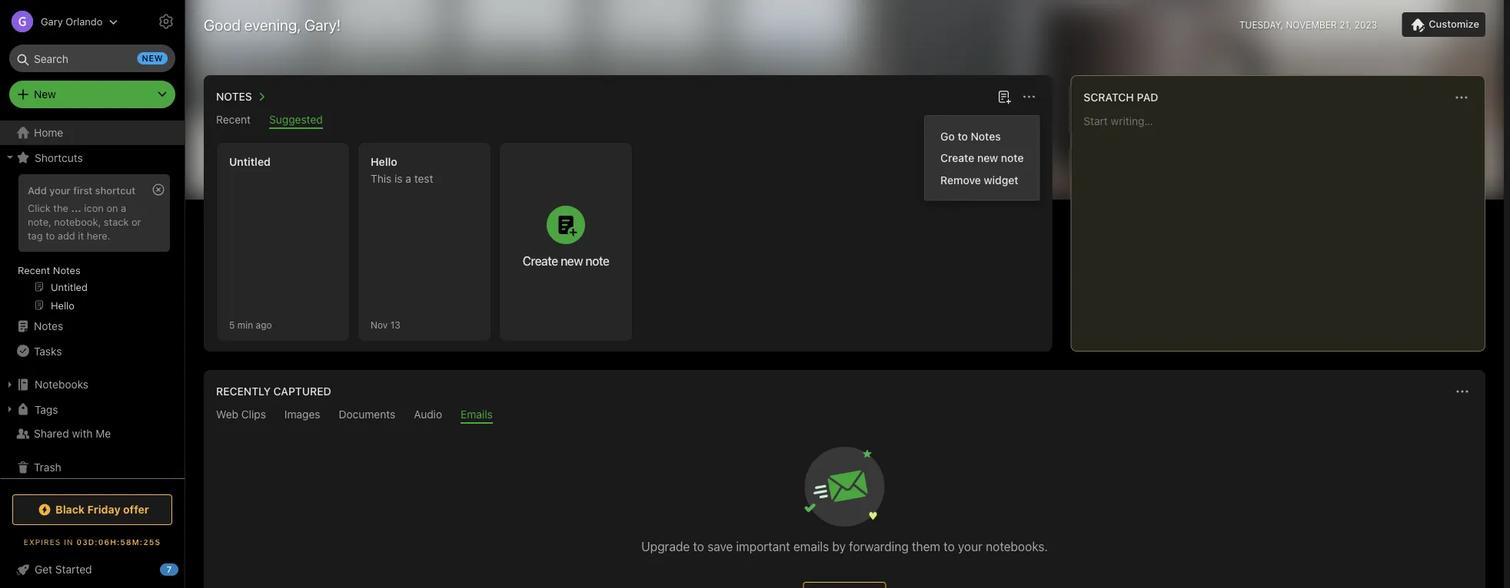 Task type: vqa. For each thing, say whether or not it's contained in the screenshot.
'tab list' containing Recent
yes



Task type: describe. For each thing, give the bounding box(es) containing it.
emails
[[793, 540, 829, 555]]

note inside dropdown list menu
[[1001, 152, 1024, 165]]

audio
[[414, 409, 442, 421]]

click
[[28, 202, 51, 214]]

hello
[[371, 156, 397, 168]]

november
[[1286, 19, 1337, 30]]

new inside dropdown list menu
[[977, 152, 998, 165]]

click the ...
[[28, 202, 81, 214]]

min
[[237, 320, 253, 331]]

here.
[[87, 230, 110, 241]]

remove widget link
[[925, 169, 1039, 191]]

it
[[78, 230, 84, 241]]

emails
[[461, 409, 493, 421]]

suggested tab panel
[[204, 129, 1052, 352]]

your inside emails tab panel
[[958, 540, 983, 555]]

good evening, gary!
[[204, 15, 341, 33]]

untitled
[[229, 156, 271, 168]]

notes inside notes button
[[216, 90, 252, 103]]

notes down add
[[53, 264, 80, 276]]

clips
[[241, 409, 266, 421]]

icon on a note, notebook, stack or tag to add it here.
[[28, 202, 141, 241]]

...
[[71, 202, 81, 214]]

tree containing home
[[0, 121, 185, 490]]

expand tags image
[[4, 404, 16, 416]]

save
[[707, 540, 733, 555]]

new inside search box
[[142, 53, 163, 63]]

friday
[[87, 504, 120, 517]]

notebook,
[[54, 216, 101, 227]]

this
[[371, 173, 392, 185]]

to inside dropdown list menu
[[957, 130, 968, 143]]

go to notes
[[940, 130, 1001, 143]]

gary!
[[305, 15, 341, 33]]

7
[[167, 566, 172, 576]]

black friday offer button
[[12, 495, 172, 526]]

Start writing… text field
[[1084, 115, 1484, 339]]

ago
[[256, 320, 272, 331]]

to left save
[[693, 540, 704, 555]]

tag
[[28, 230, 43, 241]]

create new note button
[[500, 143, 632, 341]]

web clips
[[216, 409, 266, 421]]

stack
[[104, 216, 129, 227]]

add
[[28, 185, 47, 196]]

emails tab panel
[[204, 424, 1485, 589]]

black
[[55, 504, 85, 517]]

trash link
[[0, 456, 178, 481]]

notes inside notes link
[[34, 320, 63, 333]]

them
[[912, 540, 940, 555]]

create new note inside dropdown list menu
[[940, 152, 1024, 165]]

home
[[34, 126, 63, 139]]

more actions image for recently captured
[[1453, 383, 1472, 401]]

or
[[131, 216, 141, 227]]

more actions image for scratch pad
[[1452, 88, 1471, 107]]

forwarding
[[849, 540, 909, 555]]

5
[[229, 320, 235, 331]]

click to collapse image
[[179, 561, 190, 579]]

nov
[[371, 320, 388, 331]]

scratch
[[1084, 91, 1134, 104]]

me
[[96, 428, 111, 441]]

icon
[[84, 202, 104, 214]]

create new note inside button
[[523, 254, 609, 268]]

create inside button
[[523, 254, 558, 268]]

go
[[940, 130, 955, 143]]

evening,
[[244, 15, 301, 33]]

shortcuts button
[[0, 145, 178, 170]]

notebooks link
[[0, 373, 178, 398]]

create new note link
[[925, 147, 1039, 169]]

upgrade to save important emails by forwarding them to your notebooks.
[[641, 540, 1048, 555]]

13
[[390, 320, 400, 331]]

create inside dropdown list menu
[[940, 152, 974, 165]]

Help and Learning task checklist field
[[0, 558, 185, 583]]

to right them
[[944, 540, 955, 555]]

expires
[[24, 538, 61, 547]]

03d:06h:58m:25s
[[76, 538, 161, 547]]

documents tab
[[339, 409, 395, 424]]

trash
[[34, 462, 61, 474]]

upgrade
[[641, 540, 690, 555]]

orlando
[[66, 16, 103, 27]]

widget
[[984, 174, 1018, 186]]

is
[[394, 173, 403, 185]]

notes button
[[213, 88, 271, 106]]

tuesday, november 21, 2023
[[1239, 19, 1377, 30]]



Task type: locate. For each thing, give the bounding box(es) containing it.
1 vertical spatial recent
[[18, 264, 50, 276]]

emails tab
[[461, 409, 493, 424]]

group
[[0, 170, 178, 321]]

to right go
[[957, 130, 968, 143]]

note,
[[28, 216, 51, 227]]

to inside icon on a note, notebook, stack or tag to add it here.
[[45, 230, 55, 241]]

1 vertical spatial more actions image
[[1453, 383, 1472, 401]]

gary
[[41, 16, 63, 27]]

shared
[[34, 428, 69, 441]]

shortcuts
[[35, 151, 83, 164]]

0 vertical spatial your
[[49, 185, 71, 196]]

web clips tab
[[216, 409, 266, 424]]

tasks button
[[0, 339, 178, 364]]

0 vertical spatial create
[[940, 152, 974, 165]]

get
[[35, 564, 52, 577]]

1 horizontal spatial recent
[[216, 113, 251, 126]]

shared with me
[[34, 428, 111, 441]]

more actions image
[[1020, 88, 1038, 106]]

web
[[216, 409, 238, 421]]

More actions field
[[1018, 86, 1040, 108], [1451, 87, 1472, 108], [1452, 381, 1473, 403]]

notes
[[216, 90, 252, 103], [971, 130, 1001, 143], [53, 264, 80, 276], [34, 320, 63, 333]]

images
[[284, 409, 320, 421]]

add your first shortcut
[[28, 185, 135, 196]]

recent inside tree
[[18, 264, 50, 276]]

expand notebooks image
[[4, 379, 16, 391]]

tab list for recently captured
[[207, 409, 1482, 424]]

1 horizontal spatial note
[[1001, 152, 1024, 165]]

first
[[73, 185, 92, 196]]

1 tab list from the top
[[207, 113, 1049, 129]]

0 vertical spatial tab list
[[207, 113, 1049, 129]]

new inside button
[[561, 254, 583, 268]]

tab list
[[207, 113, 1049, 129], [207, 409, 1482, 424]]

by
[[832, 540, 846, 555]]

customize button
[[1402, 12, 1485, 37]]

get started
[[35, 564, 92, 577]]

1 horizontal spatial create
[[940, 152, 974, 165]]

with
[[72, 428, 93, 441]]

1 vertical spatial tab list
[[207, 409, 1482, 424]]

a inside hello this is a test
[[405, 173, 411, 185]]

captured
[[273, 386, 331, 398]]

remove
[[940, 174, 981, 186]]

recently
[[216, 386, 271, 398]]

recent
[[216, 113, 251, 126], [18, 264, 50, 276]]

black friday offer
[[55, 504, 149, 517]]

shortcut
[[95, 185, 135, 196]]

group inside tree
[[0, 170, 178, 321]]

pad
[[1137, 91, 1158, 104]]

a right the on
[[121, 202, 126, 214]]

tab list containing recent
[[207, 113, 1049, 129]]

add
[[58, 230, 75, 241]]

home link
[[0, 121, 185, 145]]

more actions image
[[1452, 88, 1471, 107], [1453, 383, 1472, 401]]

tab list containing web clips
[[207, 409, 1482, 424]]

recent notes
[[18, 264, 80, 276]]

0 vertical spatial recent
[[216, 113, 251, 126]]

shared with me link
[[0, 422, 178, 447]]

notes up create new note link
[[971, 130, 1001, 143]]

important
[[736, 540, 790, 555]]

1 horizontal spatial new
[[561, 254, 583, 268]]

0 vertical spatial create new note
[[940, 152, 1024, 165]]

notes up tasks
[[34, 320, 63, 333]]

new
[[142, 53, 163, 63], [977, 152, 998, 165], [561, 254, 583, 268]]

test
[[414, 173, 433, 185]]

1 vertical spatial a
[[121, 202, 126, 214]]

more actions field for scratch pad
[[1451, 87, 1472, 108]]

1 vertical spatial create
[[523, 254, 558, 268]]

in
[[64, 538, 73, 547]]

documents
[[339, 409, 395, 421]]

1 vertical spatial note
[[585, 254, 609, 268]]

Account field
[[0, 6, 118, 37]]

your
[[49, 185, 71, 196], [958, 540, 983, 555]]

remove widget
[[940, 174, 1018, 186]]

0 horizontal spatial note
[[585, 254, 609, 268]]

recent tab
[[216, 113, 251, 129]]

2023
[[1355, 19, 1377, 30]]

2 vertical spatial new
[[561, 254, 583, 268]]

expires in 03d:06h:58m:25s
[[24, 538, 161, 547]]

note inside button
[[585, 254, 609, 268]]

0 vertical spatial more actions image
[[1452, 88, 1471, 107]]

create
[[940, 152, 974, 165], [523, 254, 558, 268]]

recent for recent notes
[[18, 264, 50, 276]]

new button
[[9, 81, 175, 108]]

tuesday,
[[1239, 19, 1283, 30]]

0 vertical spatial a
[[405, 173, 411, 185]]

new
[[34, 88, 56, 101]]

5 min ago
[[229, 320, 272, 331]]

tasks
[[34, 345, 62, 358]]

0 horizontal spatial create new note
[[523, 254, 609, 268]]

0 horizontal spatial create
[[523, 254, 558, 268]]

go to notes link
[[925, 125, 1039, 147]]

nov 13
[[371, 320, 400, 331]]

dropdown list menu
[[925, 125, 1039, 191]]

1 vertical spatial create new note
[[523, 254, 609, 268]]

settings image
[[157, 12, 175, 31]]

2 tab list from the top
[[207, 409, 1482, 424]]

0 horizontal spatial new
[[142, 53, 163, 63]]

1 vertical spatial your
[[958, 540, 983, 555]]

audio tab
[[414, 409, 442, 424]]

more actions field for recently captured
[[1452, 381, 1473, 403]]

1 vertical spatial new
[[977, 152, 998, 165]]

a right is
[[405, 173, 411, 185]]

0 horizontal spatial a
[[121, 202, 126, 214]]

recently captured button
[[213, 383, 331, 401]]

2 horizontal spatial new
[[977, 152, 998, 165]]

21,
[[1340, 19, 1352, 30]]

notebooks.
[[986, 540, 1048, 555]]

Search text field
[[20, 45, 165, 72]]

suggested tab
[[269, 113, 323, 129]]

tab list for notes
[[207, 113, 1049, 129]]

to right tag
[[45, 230, 55, 241]]

recent down notes button
[[216, 113, 251, 126]]

recent for recent
[[216, 113, 251, 126]]

note
[[1001, 152, 1024, 165], [585, 254, 609, 268]]

notes inside go to notes link
[[971, 130, 1001, 143]]

0 vertical spatial note
[[1001, 152, 1024, 165]]

your up the
[[49, 185, 71, 196]]

images tab
[[284, 409, 320, 424]]

suggested
[[269, 113, 323, 126]]

on
[[106, 202, 118, 214]]

0 horizontal spatial your
[[49, 185, 71, 196]]

gary orlando
[[41, 16, 103, 27]]

group containing add your first shortcut
[[0, 170, 178, 321]]

customize
[[1429, 18, 1479, 30]]

create new note
[[940, 152, 1024, 165], [523, 254, 609, 268]]

1 horizontal spatial your
[[958, 540, 983, 555]]

notes up recent tab
[[216, 90, 252, 103]]

recent down tag
[[18, 264, 50, 276]]

tree
[[0, 121, 185, 490]]

scratch pad
[[1084, 91, 1158, 104]]

your right them
[[958, 540, 983, 555]]

notes link
[[0, 314, 178, 339]]

1 horizontal spatial create new note
[[940, 152, 1024, 165]]

1 horizontal spatial a
[[405, 173, 411, 185]]

hello this is a test
[[371, 156, 433, 185]]

good
[[204, 15, 241, 33]]

recently captured
[[216, 386, 331, 398]]

tags
[[35, 403, 58, 416]]

a inside icon on a note, notebook, stack or tag to add it here.
[[121, 202, 126, 214]]

0 vertical spatial new
[[142, 53, 163, 63]]

scratch pad button
[[1081, 88, 1158, 107]]

your inside tree
[[49, 185, 71, 196]]

the
[[53, 202, 68, 214]]

0 horizontal spatial recent
[[18, 264, 50, 276]]

new search field
[[20, 45, 168, 72]]

started
[[55, 564, 92, 577]]

to
[[957, 130, 968, 143], [45, 230, 55, 241], [693, 540, 704, 555], [944, 540, 955, 555]]

tags button
[[0, 398, 178, 422]]



